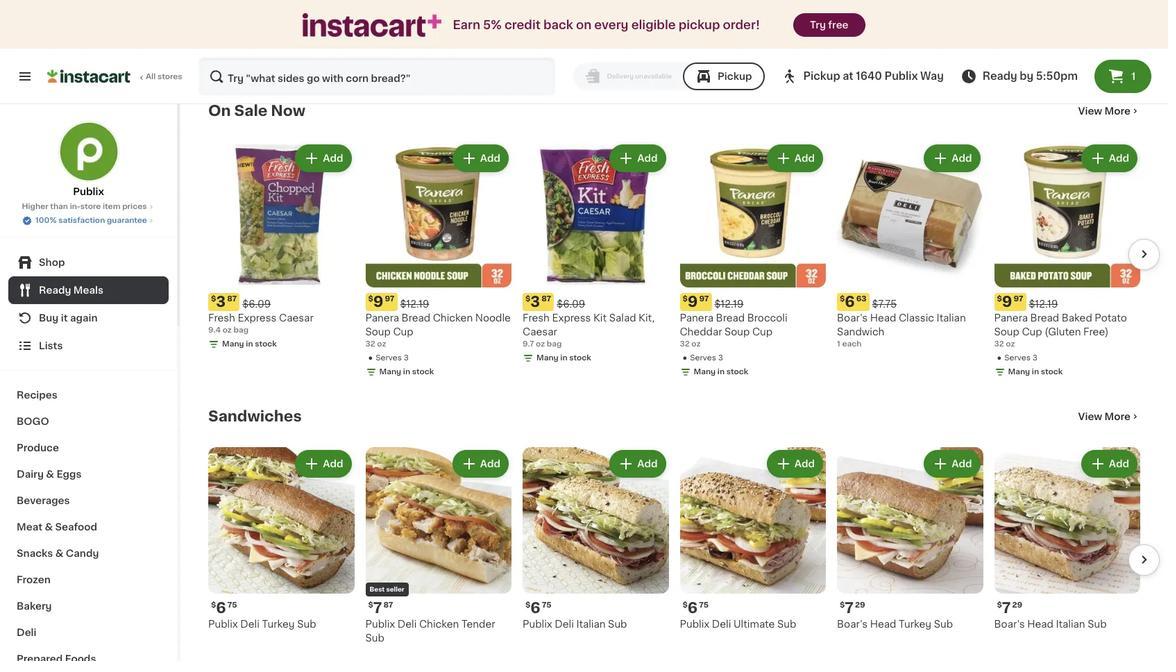 Task type: describe. For each thing, give the bounding box(es) containing it.
5%
[[483, 19, 502, 31]]

publix for publix deli italian sub
[[523, 619, 553, 629]]

pickup
[[679, 19, 721, 31]]

dairy & eggs
[[17, 470, 82, 479]]

● for panera bread chicken noodle soup cup
[[368, 354, 373, 362]]

add for panera bread broccoli cheddar soup cup
[[795, 153, 815, 163]]

meat & seafood
[[17, 522, 97, 532]]

bag inside $ 3 87 $6.09 fresh express kit salad kit, caesar 9.7 oz bag
[[547, 341, 562, 348]]

3 inside "element"
[[216, 295, 226, 309]]

75 for publix deli ultimate sub
[[700, 601, 709, 609]]

express inside fresh express caesar 9.4 oz bag
[[238, 314, 277, 323]]

stores
[[158, 73, 182, 81]]

32 for panera bread broccoli cheddar soup cup
[[680, 341, 690, 348]]

$12.19 for chicken
[[400, 300, 430, 309]]

shop
[[39, 258, 65, 267]]

$12.19 for broccoli
[[715, 300, 744, 309]]

ready meals link
[[8, 276, 169, 304]]

75 for publix deli turkey sub
[[228, 601, 237, 609]]

5:50pm
[[1037, 71, 1079, 81]]

$ inside $ 6 63 $7.75 boar's head classic italian sandwich 1 each
[[840, 295, 846, 303]]

chicken for bread
[[433, 314, 473, 323]]

item carousel region for sandwiches
[[189, 442, 1161, 661]]

deli link
[[8, 620, 169, 646]]

add button for publix deli chicken tender sub
[[454, 452, 508, 477]]

buy it again
[[39, 313, 98, 323]]

bread for broccoli
[[716, 314, 745, 323]]

more for on sale now
[[1105, 106, 1131, 116]]

100%
[[35, 217, 57, 224]]

it
[[61, 313, 68, 323]]

higher than in-store item prices
[[22, 203, 147, 210]]

bag inside fresh express caesar 9.4 oz bag
[[234, 327, 249, 334]]

63
[[857, 295, 867, 303]]

$6.09 inside "element"
[[243, 300, 271, 309]]

$ 6 75 for publix deli turkey sub
[[211, 601, 237, 615]]

boar's for boar's head turkey sub
[[838, 619, 868, 629]]

many down fresh express caesar 9.4 oz bag at the left of the page
[[222, 341, 244, 348]]

in for panera bread broccoli cheddar soup cup
[[718, 368, 725, 376]]

beverages link
[[8, 488, 169, 514]]

add for publix deli italian sub
[[638, 459, 658, 469]]

6 inside $ 6 63 $7.75 boar's head classic italian sandwich 1 each
[[846, 295, 856, 309]]

● for panera bread broccoli cheddar soup cup
[[683, 354, 688, 362]]

tender
[[462, 619, 496, 629]]

panera bread chicken noodle soup cup 32 oz ● serves 3
[[366, 314, 511, 362]]

soup for panera bread chicken noodle soup cup
[[366, 327, 391, 337]]

oz inside $ 3 87 $6.09 fresh express kit salad kit, caesar 9.7 oz bag
[[536, 341, 545, 348]]

87 inside $ 3 87 $6.09 fresh express kit salad kit, caesar 9.7 oz bag
[[542, 295, 552, 303]]

meat
[[17, 522, 42, 532]]

at
[[843, 71, 854, 81]]

satisfaction
[[58, 217, 105, 224]]

on sale now
[[208, 103, 306, 118]]

in down fresh express caesar 9.4 oz bag at the left of the page
[[246, 341, 253, 348]]

sub for publix deli italian sub
[[609, 619, 628, 629]]

chicken for deli
[[419, 619, 459, 629]]

earn
[[453, 19, 481, 31]]

$ inside "$ 7 87"
[[368, 601, 374, 609]]

candy
[[66, 549, 99, 558]]

6 for publix deli italian sub
[[531, 601, 541, 615]]

view for sandwiches
[[1079, 412, 1103, 422]]

higher
[[22, 203, 48, 210]]

fresh inside fresh express caesar 9.4 oz bag
[[208, 314, 235, 323]]

ready meals button
[[8, 276, 169, 304]]

all stores
[[146, 73, 182, 81]]

head inside $ 6 63 $7.75 boar's head classic italian sandwich 1 each
[[871, 314, 897, 323]]

32 for panera bread chicken noodle soup cup
[[366, 341, 376, 348]]

7 for boar's head turkey sub
[[846, 601, 854, 615]]

beverages
[[17, 496, 70, 506]]

• sponsored: liquid i.v. hydrate n' tailgate. shop multipliers image
[[208, 0, 1141, 61]]

kit
[[594, 314, 607, 323]]

$7.75
[[873, 300, 898, 309]]

serves for panera bread chicken noodle soup cup
[[376, 354, 402, 362]]

pickup at 1640 publix way
[[804, 71, 944, 81]]

fresh inside $ 3 87 $6.09 fresh express kit salad kit, caesar 9.7 oz bag
[[523, 314, 550, 323]]

sub for publix deli ultimate sub
[[778, 619, 797, 629]]

turkey for 6
[[262, 619, 295, 629]]

97 for panera bread chicken noodle soup cup
[[385, 295, 395, 303]]

try free
[[811, 20, 849, 30]]

& for snacks
[[55, 549, 63, 558]]

produce link
[[8, 435, 169, 461]]

add for panera bread baked potato soup cup (gluten free)
[[1110, 153, 1130, 163]]

view more for sandwiches
[[1079, 412, 1131, 422]]

dairy
[[17, 470, 44, 479]]

item
[[103, 203, 120, 210]]

recipes link
[[8, 382, 169, 408]]

salad
[[610, 314, 637, 323]]

$ 3 87 $6.09 fresh express kit salad kit, caesar 9.7 oz bag
[[523, 295, 655, 348]]

add button for fresh express kit salad kit, caesar
[[611, 146, 665, 171]]

sub for boar's head turkey sub
[[935, 619, 954, 629]]

service type group
[[574, 63, 765, 90]]

many for panera bread broccoli cheddar soup cup
[[694, 368, 716, 376]]

meals
[[74, 285, 104, 295]]

add for publix deli turkey sub
[[323, 459, 343, 469]]

sub for boar's head italian sub
[[1088, 619, 1107, 629]]

more for sandwiches
[[1105, 412, 1131, 422]]

caesar inside $ 3 87 $6.09 fresh express kit salad kit, caesar 9.7 oz bag
[[523, 327, 558, 337]]

panera for panera bread baked potato soup cup (gluten free)
[[995, 314, 1029, 323]]

bread for baked
[[1031, 314, 1060, 323]]

oz inside panera bread broccoli cheddar soup cup 32 oz ● serves 3
[[692, 341, 701, 348]]

pickup for pickup at 1640 publix way
[[804, 71, 841, 81]]

$ inside $ 3 87 $6.09 fresh express kit salad kit, caesar 9.7 oz bag
[[526, 295, 531, 303]]

sandwiches link
[[208, 409, 302, 425]]

$ 9 97 for panera bread chicken noodle soup cup
[[368, 295, 395, 309]]

$6.63 original price: $7.75 element
[[838, 293, 984, 311]]

snacks
[[17, 549, 53, 558]]

guarantee
[[107, 217, 147, 224]]

$9.97 original price: $12.19 element for baked
[[995, 293, 1141, 311]]

frozen link
[[8, 567, 169, 593]]

on
[[576, 19, 592, 31]]

9.4
[[208, 327, 221, 334]]

cup for broccoli
[[753, 327, 773, 337]]

seafood
[[55, 522, 97, 532]]

many for panera bread baked potato soup cup (gluten free)
[[1009, 368, 1031, 376]]

bakery link
[[8, 593, 169, 620]]

$ 7 29 for boar's head italian sub
[[998, 601, 1023, 615]]

kit,
[[639, 314, 655, 323]]

87 for 3
[[227, 295, 237, 303]]

1 button
[[1095, 60, 1152, 93]]

add button for panera bread baked potato soup cup (gluten free)
[[1083, 146, 1137, 171]]

97 for panera bread broccoli cheddar soup cup
[[700, 295, 710, 303]]

fresh express caesar 9.4 oz bag
[[208, 314, 314, 334]]

3 inside panera bread baked potato soup cup (gluten free) 32 oz ● serves 3
[[1033, 354, 1038, 362]]

add button for publix deli italian sub
[[611, 452, 665, 477]]

boar's inside $ 6 63 $7.75 boar's head classic italian sandwich 1 each
[[838, 314, 868, 323]]

than
[[50, 203, 68, 210]]

back
[[544, 19, 574, 31]]

eligible
[[632, 19, 676, 31]]

buy it again link
[[8, 304, 169, 332]]

recipes
[[17, 390, 57, 400]]

sub inside 'publix deli chicken tender sub'
[[366, 633, 385, 643]]

7 for boar's head italian sub
[[1003, 601, 1012, 615]]

$ 7 87
[[368, 601, 393, 615]]

publix deli ultimate sub
[[680, 619, 797, 629]]

classic
[[899, 314, 935, 323]]

publix deli italian sub
[[523, 619, 628, 629]]

$ inside $ 3 87
[[211, 295, 216, 303]]

bakery
[[17, 601, 52, 611]]

every
[[595, 19, 629, 31]]

in down $ 3 87 $6.09 fresh express kit salad kit, caesar 9.7 oz bag
[[561, 354, 568, 362]]

75 for publix deli italian sub
[[542, 601, 552, 609]]

prices
[[122, 203, 147, 210]]

add button for boar's head classic italian sandwich
[[926, 146, 980, 171]]

on sale now link
[[208, 103, 306, 119]]

soup for panera bread broccoli cheddar soup cup
[[725, 327, 750, 337]]

many in stock for panera bread baked potato soup cup (gluten free)
[[1009, 368, 1064, 376]]

pickup button
[[683, 63, 765, 90]]

add for panera bread chicken noodle soup cup
[[480, 153, 501, 163]]

panera bread broccoli cheddar soup cup 32 oz ● serves 3
[[680, 314, 788, 362]]

potato
[[1096, 314, 1128, 323]]

oz inside panera bread baked potato soup cup (gluten free) 32 oz ● serves 3
[[1007, 341, 1016, 348]]

97 for panera bread baked potato soup cup (gluten free)
[[1014, 295, 1024, 303]]

$ 6 75 for publix deli ultimate sub
[[683, 601, 709, 615]]

100% satisfaction guarantee button
[[22, 213, 156, 226]]

$6.09 inside $ 3 87 $6.09 fresh express kit salad kit, caesar 9.7 oz bag
[[557, 300, 586, 309]]

in-
[[70, 203, 80, 210]]

add for boar's head italian sub
[[1110, 459, 1130, 469]]

cup for baked
[[1023, 327, 1043, 337]]

snacks & candy link
[[8, 540, 169, 567]]

bogo link
[[8, 408, 169, 435]]

publix for publix deli ultimate sub
[[680, 619, 710, 629]]



Task type: vqa. For each thing, say whether or not it's contained in the screenshot.
DELIVERY for Delivery by 10:34am
no



Task type: locate. For each thing, give the bounding box(es) containing it.
boar's head turkey sub
[[838, 619, 954, 629]]

1 horizontal spatial bread
[[716, 314, 745, 323]]

0 vertical spatial chicken
[[433, 314, 473, 323]]

0 horizontal spatial italian
[[577, 619, 606, 629]]

many in stock for panera bread chicken noodle soup cup
[[380, 368, 434, 376]]

1 horizontal spatial 1
[[1132, 72, 1137, 81]]

many in stock
[[222, 341, 277, 348], [537, 354, 592, 362], [380, 368, 434, 376], [694, 368, 749, 376], [1009, 368, 1064, 376]]

0 horizontal spatial ready
[[39, 285, 71, 295]]

0 horizontal spatial 32
[[366, 341, 376, 348]]

panera for panera bread broccoli cheddar soup cup
[[680, 314, 714, 323]]

on
[[208, 103, 231, 118]]

0 horizontal spatial turkey
[[262, 619, 295, 629]]

1 horizontal spatial cup
[[753, 327, 773, 337]]

$ 9 97 for panera bread baked potato soup cup (gluten free)
[[998, 295, 1024, 309]]

2 75 from the left
[[542, 601, 552, 609]]

2 fresh from the left
[[523, 314, 550, 323]]

1 $12.19 from the left
[[400, 300, 430, 309]]

& left candy
[[55, 549, 63, 558]]

panera bread baked potato soup cup (gluten free) 32 oz ● serves 3
[[995, 314, 1128, 362]]

1 vertical spatial bag
[[547, 341, 562, 348]]

1 horizontal spatial ●
[[683, 354, 688, 362]]

seller
[[386, 586, 405, 592]]

29 for boar's head italian sub
[[1013, 601, 1023, 609]]

2 soup from the left
[[725, 327, 750, 337]]

0 horizontal spatial serves
[[376, 354, 402, 362]]

0 vertical spatial 1
[[1132, 72, 1137, 81]]

6 left 63
[[846, 295, 856, 309]]

$9.97 original price: $12.19 element
[[366, 293, 512, 311], [680, 293, 827, 311], [995, 293, 1141, 311]]

2 9 from the left
[[688, 295, 698, 309]]

3 9 from the left
[[1003, 295, 1013, 309]]

lists link
[[8, 332, 169, 360]]

italian inside $ 6 63 $7.75 boar's head classic italian sandwich 1 each
[[937, 314, 967, 323]]

2 horizontal spatial italian
[[1057, 619, 1086, 629]]

1 bread from the left
[[402, 314, 431, 323]]

produce
[[17, 443, 59, 453]]

0 horizontal spatial express
[[238, 314, 277, 323]]

product group
[[208, 142, 355, 353], [366, 142, 512, 381], [523, 142, 669, 367], [680, 142, 827, 381], [838, 142, 984, 350], [995, 142, 1141, 381], [208, 448, 355, 631], [366, 448, 512, 645], [523, 448, 669, 631], [680, 448, 827, 631], [838, 448, 984, 631], [995, 448, 1141, 631]]

0 horizontal spatial $9.97 original price: $12.19 element
[[366, 293, 512, 311]]

view more link
[[1079, 104, 1141, 118], [1079, 410, 1141, 424]]

$3.87 original price: $6.09 element
[[208, 293, 355, 311], [523, 293, 669, 311]]

6 up publix deli ultimate sub
[[688, 601, 698, 615]]

panera inside panera bread baked potato soup cup (gluten free) 32 oz ● serves 3
[[995, 314, 1029, 323]]

1 32 from the left
[[366, 341, 376, 348]]

1 panera from the left
[[366, 314, 399, 323]]

2 more from the top
[[1105, 412, 1131, 422]]

$3.87 original price: $6.09 element for 3
[[523, 293, 669, 311]]

add button for publix deli turkey sub
[[297, 452, 350, 477]]

oz inside panera bread chicken noodle soup cup 32 oz ● serves 3
[[377, 341, 386, 348]]

3 $9.97 original price: $12.19 element from the left
[[995, 293, 1141, 311]]

9
[[374, 295, 384, 309], [688, 295, 698, 309], [1003, 295, 1013, 309]]

add for fresh express caesar
[[323, 153, 343, 163]]

best seller
[[370, 586, 405, 592]]

0 horizontal spatial ●
[[368, 354, 373, 362]]

pickup left the at
[[804, 71, 841, 81]]

2 view more from the top
[[1079, 412, 1131, 422]]

stock down $ 3 87 $6.09 fresh express kit salad kit, caesar 9.7 oz bag
[[570, 354, 592, 362]]

$ 3 87
[[211, 295, 237, 309]]

29 up boar's head turkey sub
[[856, 601, 866, 609]]

0 horizontal spatial caesar
[[279, 314, 314, 323]]

add for boar's head classic italian sandwich
[[952, 153, 973, 163]]

0 vertical spatial bag
[[234, 327, 249, 334]]

many down panera bread chicken noodle soup cup 32 oz ● serves 3 at left
[[380, 368, 402, 376]]

1 view more link from the top
[[1079, 104, 1141, 118]]

many in stock down fresh express caesar 9.4 oz bag at the left of the page
[[222, 341, 277, 348]]

1 horizontal spatial ready
[[983, 71, 1018, 81]]

0 horizontal spatial 87
[[227, 295, 237, 303]]

boar's for boar's head italian sub
[[995, 619, 1026, 629]]

view
[[1079, 106, 1103, 116], [1079, 412, 1103, 422]]

$ 7 29 up boar's head italian sub
[[998, 601, 1023, 615]]

$ 6 75 up "publix deli italian sub"
[[526, 601, 552, 615]]

29 up boar's head italian sub
[[1013, 601, 1023, 609]]

2 horizontal spatial cup
[[1023, 327, 1043, 337]]

instacart logo image
[[47, 68, 131, 85]]

italian for 7
[[1057, 619, 1086, 629]]

1 vertical spatial caesar
[[523, 327, 558, 337]]

soup inside panera bread broccoli cheddar soup cup 32 oz ● serves 3
[[725, 327, 750, 337]]

32
[[366, 341, 376, 348], [680, 341, 690, 348], [995, 341, 1005, 348]]

1 vertical spatial item carousel region
[[189, 442, 1161, 661]]

7 for publix deli chicken tender sub
[[374, 601, 382, 615]]

2 horizontal spatial $ 6 75
[[683, 601, 709, 615]]

stock for panera bread broccoli cheddar soup cup
[[727, 368, 749, 376]]

serves inside panera bread baked potato soup cup (gluten free) 32 oz ● serves 3
[[1005, 354, 1031, 362]]

eggs
[[57, 470, 82, 479]]

2 view from the top
[[1079, 412, 1103, 422]]

1 horizontal spatial $ 9 97
[[683, 295, 710, 309]]

2 32 from the left
[[680, 341, 690, 348]]

chicken left noodle
[[433, 314, 473, 323]]

view more link for on sale now
[[1079, 104, 1141, 118]]

head for boar's head italian sub
[[1028, 619, 1054, 629]]

deli inside 'publix deli chicken tender sub'
[[398, 619, 417, 629]]

in down panera bread chicken noodle soup cup 32 oz ● serves 3 at left
[[403, 368, 411, 376]]

add button for panera bread broccoli cheddar soup cup
[[769, 146, 822, 171]]

pickup down order!
[[718, 72, 753, 81]]

sale
[[234, 103, 268, 118]]

2 vertical spatial &
[[55, 549, 63, 558]]

stock for panera bread baked potato soup cup (gluten free)
[[1042, 368, 1064, 376]]

32 inside panera bread chicken noodle soup cup 32 oz ● serves 3
[[366, 341, 376, 348]]

panera for panera bread chicken noodle soup cup
[[366, 314, 399, 323]]

9.7
[[523, 341, 534, 348]]

2 7 from the left
[[846, 601, 854, 615]]

1 fresh from the left
[[208, 314, 235, 323]]

bread for chicken
[[402, 314, 431, 323]]

view more
[[1079, 106, 1131, 116], [1079, 412, 1131, 422]]

express icon image
[[303, 13, 442, 37]]

publix link
[[58, 121, 119, 199]]

publix for publix deli chicken tender sub
[[366, 619, 395, 629]]

2 horizontal spatial panera
[[995, 314, 1029, 323]]

3 bread from the left
[[1031, 314, 1060, 323]]

pickup inside popup button
[[804, 71, 841, 81]]

order!
[[723, 19, 761, 31]]

1 horizontal spatial $12.19
[[715, 300, 744, 309]]

bread
[[402, 314, 431, 323], [716, 314, 745, 323], [1031, 314, 1060, 323]]

0 vertical spatial view
[[1079, 106, 1103, 116]]

sub for publix deli turkey sub
[[297, 619, 316, 629]]

$ 6 75 up publix deli ultimate sub
[[683, 601, 709, 615]]

add button for panera bread chicken noodle soup cup
[[454, 146, 508, 171]]

6 up "publix deli italian sub"
[[531, 601, 541, 615]]

2 $12.19 from the left
[[715, 300, 744, 309]]

1 ● from the left
[[368, 354, 373, 362]]

0 horizontal spatial fresh
[[208, 314, 235, 323]]

2 horizontal spatial 97
[[1014, 295, 1024, 303]]

1 $6.09 from the left
[[243, 300, 271, 309]]

2 panera from the left
[[680, 314, 714, 323]]

None search field
[[199, 57, 556, 96]]

1 view from the top
[[1079, 106, 1103, 116]]

1 left each
[[838, 341, 841, 348]]

view for on sale now
[[1079, 106, 1103, 116]]

$ 6 75 for publix deli italian sub
[[526, 601, 552, 615]]

spo
[[1099, 65, 1114, 73]]

0 horizontal spatial $6.09
[[243, 300, 271, 309]]

stock down fresh express caesar 9.4 oz bag at the left of the page
[[255, 341, 277, 348]]

publix for publix deli turkey sub
[[208, 619, 238, 629]]

1 horizontal spatial 75
[[542, 601, 552, 609]]

$3.87 original price: $6.09 element up "kit"
[[523, 293, 669, 311]]

1 horizontal spatial $3.87 original price: $6.09 element
[[523, 293, 669, 311]]

0 horizontal spatial 7
[[374, 601, 382, 615]]

0 horizontal spatial $ 9 97
[[368, 295, 395, 309]]

1 $9.97 original price: $12.19 element from the left
[[366, 293, 512, 311]]

bag right 9.4
[[234, 327, 249, 334]]

ready down shop
[[39, 285, 71, 295]]

$12.19 up panera bread chicken noodle soup cup 32 oz ● serves 3 at left
[[400, 300, 430, 309]]

stock down panera bread broccoli cheddar soup cup 32 oz ● serves 3
[[727, 368, 749, 376]]

chicken inside panera bread chicken noodle soup cup 32 oz ● serves 3
[[433, 314, 473, 323]]

3 7 from the left
[[1003, 601, 1012, 615]]

shop link
[[8, 249, 169, 276]]

2 bread from the left
[[716, 314, 745, 323]]

1 horizontal spatial express
[[553, 314, 591, 323]]

many in stock for panera bread broccoli cheddar soup cup
[[694, 368, 749, 376]]

●
[[368, 354, 373, 362], [683, 354, 688, 362], [998, 354, 1002, 362]]

2 horizontal spatial soup
[[995, 327, 1020, 337]]

1 horizontal spatial $6.09
[[557, 300, 586, 309]]

2 express from the left
[[553, 314, 591, 323]]

0 vertical spatial caesar
[[279, 314, 314, 323]]

bread inside panera bread chicken noodle soup cup 32 oz ● serves 3
[[402, 314, 431, 323]]

1 express from the left
[[238, 314, 277, 323]]

1 horizontal spatial 97
[[700, 295, 710, 303]]

29 for boar's head turkey sub
[[856, 601, 866, 609]]

3 serves from the left
[[1005, 354, 1031, 362]]

soup inside panera bread baked potato soup cup (gluten free) 32 oz ● serves 3
[[995, 327, 1020, 337]]

2 horizontal spatial bread
[[1031, 314, 1060, 323]]

1640
[[857, 71, 883, 81]]

stock
[[255, 341, 277, 348], [570, 354, 592, 362], [412, 368, 434, 376], [727, 368, 749, 376], [1042, 368, 1064, 376]]

3 inside $ 3 87 $6.09 fresh express kit salad kit, caesar 9.7 oz bag
[[531, 295, 541, 309]]

fresh up 9.4
[[208, 314, 235, 323]]

turkey
[[262, 619, 295, 629], [899, 619, 932, 629]]

1 horizontal spatial soup
[[725, 327, 750, 337]]

publix inside publix link
[[73, 187, 104, 197]]

& inside meat & seafood link
[[45, 522, 53, 532]]

express inside $ 3 87 $6.09 fresh express kit salad kit, caesar 9.7 oz bag
[[553, 314, 591, 323]]

1 right spo
[[1132, 72, 1137, 81]]

3 ● from the left
[[998, 354, 1002, 362]]

1 cup from the left
[[393, 327, 414, 337]]

2 $6.09 from the left
[[557, 300, 586, 309]]

1 vertical spatial more
[[1105, 412, 1131, 422]]

87 for 7
[[384, 601, 393, 609]]

$ 9 97 up panera bread chicken noodle soup cup 32 oz ● serves 3 at left
[[368, 295, 395, 309]]

$9.97 original price: $12.19 element for broccoli
[[680, 293, 827, 311]]

0 horizontal spatial soup
[[366, 327, 391, 337]]

75 up "publix deli italian sub"
[[542, 601, 552, 609]]

& for dairy
[[46, 470, 54, 479]]

deli for ultimate
[[713, 619, 732, 629]]

2 $ 6 75 from the left
[[526, 601, 552, 615]]

add for fresh express kit salad kit, caesar
[[638, 153, 658, 163]]

● inside panera bread baked potato soup cup (gluten free) 32 oz ● serves 3
[[998, 354, 1002, 362]]

many for panera bread chicken noodle soup cup
[[380, 368, 402, 376]]

0 vertical spatial view more link
[[1079, 104, 1141, 118]]

3 75 from the left
[[700, 601, 709, 609]]

2 horizontal spatial 75
[[700, 601, 709, 609]]

view more link for sandwiches
[[1079, 410, 1141, 424]]

sub
[[297, 619, 316, 629], [609, 619, 628, 629], [778, 619, 797, 629], [935, 619, 954, 629], [1088, 619, 1107, 629], [366, 633, 385, 643]]

cup
[[393, 327, 414, 337], [753, 327, 773, 337], [1023, 327, 1043, 337]]

1 turkey from the left
[[262, 619, 295, 629]]

boar's head italian sub
[[995, 619, 1107, 629]]

in for panera bread baked potato soup cup (gluten free)
[[1033, 368, 1040, 376]]

2 $9.97 original price: $12.19 element from the left
[[680, 293, 827, 311]]

cup inside panera bread broccoli cheddar soup cup 32 oz ● serves 3
[[753, 327, 773, 337]]

0 horizontal spatial cup
[[393, 327, 414, 337]]

3 $12.19 from the left
[[1030, 300, 1059, 309]]

87 inside $ 3 87
[[227, 295, 237, 303]]

lists
[[39, 341, 63, 351]]

2 horizontal spatial 7
[[1003, 601, 1012, 615]]

chicken left tender
[[419, 619, 459, 629]]

publix logo image
[[58, 121, 119, 182]]

97 up panera bread chicken noodle soup cup 32 oz ● serves 3 at left
[[385, 295, 395, 303]]

0 vertical spatial item carousel region
[[208, 136, 1161, 386]]

add for publix deli ultimate sub
[[795, 459, 815, 469]]

$ 7 29 up boar's head turkey sub
[[840, 601, 866, 615]]

2 $ 9 97 from the left
[[683, 295, 710, 309]]

2 view more link from the top
[[1079, 410, 1141, 424]]

fresh up 9.7
[[523, 314, 550, 323]]

75
[[228, 601, 237, 609], [542, 601, 552, 609], [700, 601, 709, 609]]

100% satisfaction guarantee
[[35, 217, 147, 224]]

by
[[1020, 71, 1034, 81]]

many down cheddar
[[694, 368, 716, 376]]

add button for boar's head turkey sub
[[926, 452, 980, 477]]

1 9 from the left
[[374, 295, 384, 309]]

meat & seafood link
[[8, 514, 169, 540]]

oz
[[223, 327, 232, 334], [377, 341, 386, 348], [536, 341, 545, 348], [692, 341, 701, 348], [1007, 341, 1016, 348]]

1 view more from the top
[[1079, 106, 1131, 116]]

2 horizontal spatial $12.19
[[1030, 300, 1059, 309]]

ready by 5:50pm
[[983, 71, 1079, 81]]

nsored
[[1114, 65, 1141, 73]]

panera inside panera bread chicken noodle soup cup 32 oz ● serves 3
[[366, 314, 399, 323]]

ultimate
[[734, 619, 775, 629]]

ready inside dropdown button
[[39, 285, 71, 295]]

7 up boar's head turkey sub
[[846, 601, 854, 615]]

1 more from the top
[[1105, 106, 1131, 116]]

● inside panera bread chicken noodle soup cup 32 oz ● serves 3
[[368, 354, 373, 362]]

1 horizontal spatial 29
[[1013, 601, 1023, 609]]

1 vertical spatial ready
[[39, 285, 71, 295]]

add
[[323, 153, 343, 163], [480, 153, 501, 163], [638, 153, 658, 163], [795, 153, 815, 163], [952, 153, 973, 163], [1110, 153, 1130, 163], [323, 459, 343, 469], [480, 459, 501, 469], [638, 459, 658, 469], [795, 459, 815, 469], [952, 459, 973, 469], [1110, 459, 1130, 469]]

buy
[[39, 313, 59, 323]]

ready left by
[[983, 71, 1018, 81]]

many down $ 3 87 $6.09 fresh express kit salad kit, caesar 9.7 oz bag
[[537, 354, 559, 362]]

& inside dairy & eggs link
[[46, 470, 54, 479]]

2 ● from the left
[[683, 354, 688, 362]]

1 horizontal spatial caesar
[[523, 327, 558, 337]]

97 up cheddar
[[700, 295, 710, 303]]

noodle
[[476, 314, 511, 323]]

many in stock down $ 3 87 $6.09 fresh express kit salad kit, caesar 9.7 oz bag
[[537, 354, 592, 362]]

1 horizontal spatial panera
[[680, 314, 714, 323]]

3 $ 6 75 from the left
[[683, 601, 709, 615]]

chicken
[[433, 314, 473, 323], [419, 619, 459, 629]]

many in stock down panera bread broccoli cheddar soup cup 32 oz ● serves 3
[[694, 368, 749, 376]]

2 horizontal spatial 32
[[995, 341, 1005, 348]]

1 vertical spatial view
[[1079, 412, 1103, 422]]

$ 6 63 $7.75 boar's head classic italian sandwich 1 each
[[838, 295, 967, 348]]

many in stock down panera bread baked potato soup cup (gluten free) 32 oz ● serves 3
[[1009, 368, 1064, 376]]

2 cup from the left
[[753, 327, 773, 337]]

1 horizontal spatial 7
[[846, 601, 854, 615]]

75 up publix deli ultimate sub
[[700, 601, 709, 609]]

2 29 from the left
[[1013, 601, 1023, 609]]

item carousel region containing 6
[[189, 442, 1161, 661]]

1 $3.87 original price: $6.09 element from the left
[[208, 293, 355, 311]]

in down panera bread broccoli cheddar soup cup 32 oz ● serves 3
[[718, 368, 725, 376]]

dairy & eggs link
[[8, 461, 169, 488]]

1 $ 7 29 from the left
[[840, 601, 866, 615]]

deli for italian
[[555, 619, 574, 629]]

1 vertical spatial view more
[[1079, 412, 1131, 422]]

& for meat
[[45, 522, 53, 532]]

deli for turkey
[[241, 619, 260, 629]]

3 97 from the left
[[1014, 295, 1024, 303]]

serves inside panera bread broccoli cheddar soup cup 32 oz ● serves 3
[[691, 354, 717, 362]]

caesar
[[279, 314, 314, 323], [523, 327, 558, 337]]

& inside snacks & candy link
[[55, 549, 63, 558]]

1 horizontal spatial serves
[[691, 354, 717, 362]]

$9.97 original price: $12.19 element up panera bread chicken noodle soup cup 32 oz ● serves 3 at left
[[366, 293, 512, 311]]

again
[[70, 313, 98, 323]]

pickup for pickup
[[718, 72, 753, 81]]

1 serves from the left
[[376, 354, 402, 362]]

1 horizontal spatial $ 7 29
[[998, 601, 1023, 615]]

29
[[856, 601, 866, 609], [1013, 601, 1023, 609]]

soup for panera bread baked potato soup cup (gluten free)
[[995, 327, 1020, 337]]

serves inside panera bread chicken noodle soup cup 32 oz ● serves 3
[[376, 354, 402, 362]]

bread inside panera bread broccoli cheddar soup cup 32 oz ● serves 3
[[716, 314, 745, 323]]

publix deli turkey sub
[[208, 619, 316, 629]]

1 horizontal spatial pickup
[[804, 71, 841, 81]]

& left eggs
[[46, 470, 54, 479]]

0 vertical spatial more
[[1105, 106, 1131, 116]]

$9.97 original price: $12.19 element for chicken
[[366, 293, 512, 311]]

1 horizontal spatial $9.97 original price: $12.19 element
[[680, 293, 827, 311]]

6 up publix deli turkey sub
[[216, 601, 226, 615]]

add for boar's head turkey sub
[[952, 459, 973, 469]]

ready
[[983, 71, 1018, 81], [39, 285, 71, 295]]

now
[[271, 103, 306, 118]]

broccoli
[[748, 314, 788, 323]]

1 horizontal spatial 9
[[688, 295, 698, 309]]

try
[[811, 20, 826, 30]]

cheddar
[[680, 327, 723, 337]]

1 horizontal spatial 87
[[384, 601, 393, 609]]

many down panera bread baked potato soup cup (gluten free) 32 oz ● serves 3
[[1009, 368, 1031, 376]]

7 down 'best'
[[374, 601, 382, 615]]

store
[[80, 203, 101, 210]]

1 vertical spatial view more link
[[1079, 410, 1141, 424]]

0 horizontal spatial 75
[[228, 601, 237, 609]]

$12.19 up the (gluten
[[1030, 300, 1059, 309]]

panera
[[366, 314, 399, 323], [680, 314, 714, 323], [995, 314, 1029, 323]]

bag
[[234, 327, 249, 334], [547, 341, 562, 348]]

3 cup from the left
[[1023, 327, 1043, 337]]

$3.87 original price: $6.09 element for express
[[208, 293, 355, 311]]

1 horizontal spatial italian
[[937, 314, 967, 323]]

7 up boar's head italian sub
[[1003, 601, 1012, 615]]

panera inside panera bread broccoli cheddar soup cup 32 oz ● serves 3
[[680, 314, 714, 323]]

ready by 5:50pm link
[[961, 68, 1079, 85]]

item carousel region containing 3
[[208, 136, 1161, 386]]

stock down panera bread chicken noodle soup cup 32 oz ● serves 3 at left
[[412, 368, 434, 376]]

chicken inside 'publix deli chicken tender sub'
[[419, 619, 459, 629]]

turkey for 7
[[899, 619, 932, 629]]

75 up publix deli turkey sub
[[228, 601, 237, 609]]

2 serves from the left
[[691, 354, 717, 362]]

$6.09
[[243, 300, 271, 309], [557, 300, 586, 309]]

bogo
[[17, 417, 49, 426]]

2 horizontal spatial 87
[[542, 295, 552, 303]]

0 horizontal spatial $3.87 original price: $6.09 element
[[208, 293, 355, 311]]

way
[[921, 71, 944, 81]]

$9.97 original price: $12.19 element up baked
[[995, 293, 1141, 311]]

3 32 from the left
[[995, 341, 1005, 348]]

2 horizontal spatial $ 9 97
[[998, 295, 1024, 309]]

pickup at 1640 publix way button
[[782, 57, 944, 96]]

3 panera from the left
[[995, 314, 1029, 323]]

$ 7 29 for boar's head turkey sub
[[840, 601, 866, 615]]

1 inside $ 6 63 $7.75 boar's head classic italian sandwich 1 each
[[838, 341, 841, 348]]

1 horizontal spatial bag
[[547, 341, 562, 348]]

0 horizontal spatial bag
[[234, 327, 249, 334]]

free
[[829, 20, 849, 30]]

0 vertical spatial view more
[[1079, 106, 1131, 116]]

2 97 from the left
[[700, 295, 710, 303]]

1 29 from the left
[[856, 601, 866, 609]]

many
[[222, 341, 244, 348], [537, 354, 559, 362], [380, 368, 402, 376], [694, 368, 716, 376], [1009, 368, 1031, 376]]

free)
[[1084, 327, 1110, 337]]

best
[[370, 586, 385, 592]]

2 horizontal spatial $9.97 original price: $12.19 element
[[995, 293, 1141, 311]]

0 horizontal spatial 29
[[856, 601, 866, 609]]

2 $ 7 29 from the left
[[998, 601, 1023, 615]]

add button for boar's head italian sub
[[1083, 452, 1137, 477]]

publix inside pickup at 1640 publix way popup button
[[885, 71, 919, 81]]

1 vertical spatial 1
[[838, 341, 841, 348]]

ready for ready by 5:50pm
[[983, 71, 1018, 81]]

caesar inside fresh express caesar 9.4 oz bag
[[279, 314, 314, 323]]

0 horizontal spatial bread
[[402, 314, 431, 323]]

0 vertical spatial ready
[[983, 71, 1018, 81]]

soup
[[366, 327, 391, 337], [725, 327, 750, 337], [995, 327, 1020, 337]]

97 up panera bread baked potato soup cup (gluten free) 32 oz ● serves 3
[[1014, 295, 1024, 303]]

soup inside panera bread chicken noodle soup cup 32 oz ● serves 3
[[366, 327, 391, 337]]

stock for panera bread chicken noodle soup cup
[[412, 368, 434, 376]]

0 vertical spatial &
[[46, 470, 54, 479]]

1 97 from the left
[[385, 295, 395, 303]]

add button for publix deli ultimate sub
[[769, 452, 822, 477]]

87 inside "$ 7 87"
[[384, 601, 393, 609]]

item carousel region for on sale now
[[208, 136, 1161, 386]]

2 $3.87 original price: $6.09 element from the left
[[523, 293, 669, 311]]

publix inside 'publix deli chicken tender sub'
[[366, 619, 395, 629]]

(gluten
[[1045, 327, 1082, 337]]

many in stock down panera bread chicken noodle soup cup 32 oz ● serves 3 at left
[[380, 368, 434, 376]]

1 horizontal spatial $ 6 75
[[526, 601, 552, 615]]

1 $ 6 75 from the left
[[211, 601, 237, 615]]

2 horizontal spatial 9
[[1003, 295, 1013, 309]]

italian for 6
[[577, 619, 606, 629]]

1 horizontal spatial 32
[[680, 341, 690, 348]]

$12.19 up panera bread broccoli cheddar soup cup 32 oz ● serves 3
[[715, 300, 744, 309]]

0 horizontal spatial pickup
[[718, 72, 753, 81]]

Search field
[[200, 58, 555, 94]]

cup inside panera bread baked potato soup cup (gluten free) 32 oz ● serves 3
[[1023, 327, 1043, 337]]

& right meat
[[45, 522, 53, 532]]

$ 6 75 up publix deli turkey sub
[[211, 601, 237, 615]]

1 75 from the left
[[228, 601, 237, 609]]

express
[[238, 314, 277, 323], [553, 314, 591, 323]]

$12.19 for baked
[[1030, 300, 1059, 309]]

1 $ 9 97 from the left
[[368, 295, 395, 309]]

● inside panera bread broccoli cheddar soup cup 32 oz ● serves 3
[[683, 354, 688, 362]]

0 horizontal spatial 1
[[838, 341, 841, 348]]

1 inside button
[[1132, 72, 1137, 81]]

0 horizontal spatial $ 6 75
[[211, 601, 237, 615]]

0 horizontal spatial $ 7 29
[[840, 601, 866, 615]]

bag right 9.7
[[547, 341, 562, 348]]

0 horizontal spatial 9
[[374, 295, 384, 309]]

9 for panera bread baked potato soup cup (gluten free)
[[1003, 295, 1013, 309]]

cup inside panera bread chicken noodle soup cup 32 oz ● serves 3
[[393, 327, 414, 337]]

1 vertical spatial &
[[45, 522, 53, 532]]

$ 9 97 for panera bread broccoli cheddar soup cup
[[683, 295, 710, 309]]

pickup inside button
[[718, 72, 753, 81]]

frozen
[[17, 575, 51, 585]]

in down panera bread baked potato soup cup (gluten free) 32 oz ● serves 3
[[1033, 368, 1040, 376]]

$3.87 original price: $6.09 element up fresh express caesar 9.4 oz bag at the left of the page
[[208, 293, 355, 311]]

6 for publix deli ultimate sub
[[688, 601, 698, 615]]

&
[[46, 470, 54, 479], [45, 522, 53, 532], [55, 549, 63, 558]]

0 horizontal spatial $12.19
[[400, 300, 430, 309]]

2 turkey from the left
[[899, 619, 932, 629]]

3 inside panera bread chicken noodle soup cup 32 oz ● serves 3
[[404, 354, 409, 362]]

in
[[246, 341, 253, 348], [561, 354, 568, 362], [403, 368, 411, 376], [718, 368, 725, 376], [1033, 368, 1040, 376]]

add button for fresh express caesar
[[297, 146, 350, 171]]

1 horizontal spatial fresh
[[523, 314, 550, 323]]

1 vertical spatial chicken
[[419, 619, 459, 629]]

ready meals
[[39, 285, 104, 295]]

oz inside fresh express caesar 9.4 oz bag
[[223, 327, 232, 334]]

cup for chicken
[[393, 327, 414, 337]]

bread inside panera bread baked potato soup cup (gluten free) 32 oz ● serves 3
[[1031, 314, 1060, 323]]

2 horizontal spatial serves
[[1005, 354, 1031, 362]]

item carousel region
[[208, 136, 1161, 386], [189, 442, 1161, 661]]

0 horizontal spatial panera
[[366, 314, 399, 323]]

32 inside panera bread baked potato soup cup (gluten free) 32 oz ● serves 3
[[995, 341, 1005, 348]]

credit
[[505, 19, 541, 31]]

1 7 from the left
[[374, 601, 382, 615]]

0 horizontal spatial 97
[[385, 295, 395, 303]]

1 soup from the left
[[366, 327, 391, 337]]

$9.97 original price: $12.19 element up broccoli
[[680, 293, 827, 311]]

$ 9 97 up cheddar
[[683, 295, 710, 309]]

2 horizontal spatial ●
[[998, 354, 1002, 362]]

$ 9 97 up panera bread baked potato soup cup (gluten free) 32 oz ● serves 3
[[998, 295, 1024, 309]]

stock down panera bread baked potato soup cup (gluten free) 32 oz ● serves 3
[[1042, 368, 1064, 376]]

1 horizontal spatial turkey
[[899, 619, 932, 629]]

3 inside panera bread broccoli cheddar soup cup 32 oz ● serves 3
[[719, 354, 724, 362]]

32 inside panera bread broccoli cheddar soup cup 32 oz ● serves 3
[[680, 341, 690, 348]]

6 for publix deli turkey sub
[[216, 601, 226, 615]]

3 $ 9 97 from the left
[[998, 295, 1024, 309]]

3 soup from the left
[[995, 327, 1020, 337]]



